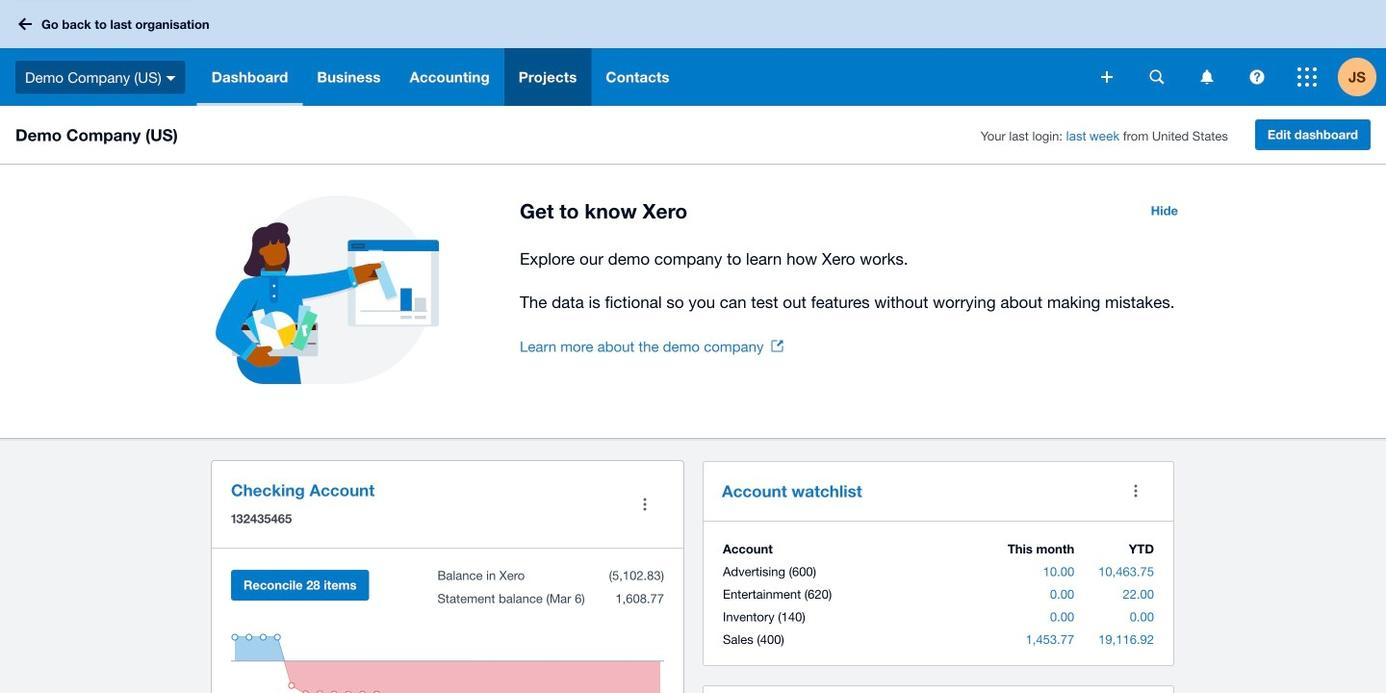 Task type: locate. For each thing, give the bounding box(es) containing it.
manage menu toggle image
[[626, 485, 664, 524]]

svg image
[[18, 18, 32, 30], [1250, 70, 1264, 84], [166, 76, 176, 81]]

svg image
[[1298, 67, 1317, 87], [1150, 70, 1164, 84], [1201, 70, 1213, 84], [1101, 71, 1113, 83]]

banner
[[0, 0, 1386, 106]]

1 horizontal spatial svg image
[[166, 76, 176, 81]]

2 horizontal spatial svg image
[[1250, 70, 1264, 84]]



Task type: vqa. For each thing, say whether or not it's contained in the screenshot.
svg image
yes



Task type: describe. For each thing, give the bounding box(es) containing it.
0 horizontal spatial svg image
[[18, 18, 32, 30]]

intro banner body element
[[520, 245, 1190, 316]]



